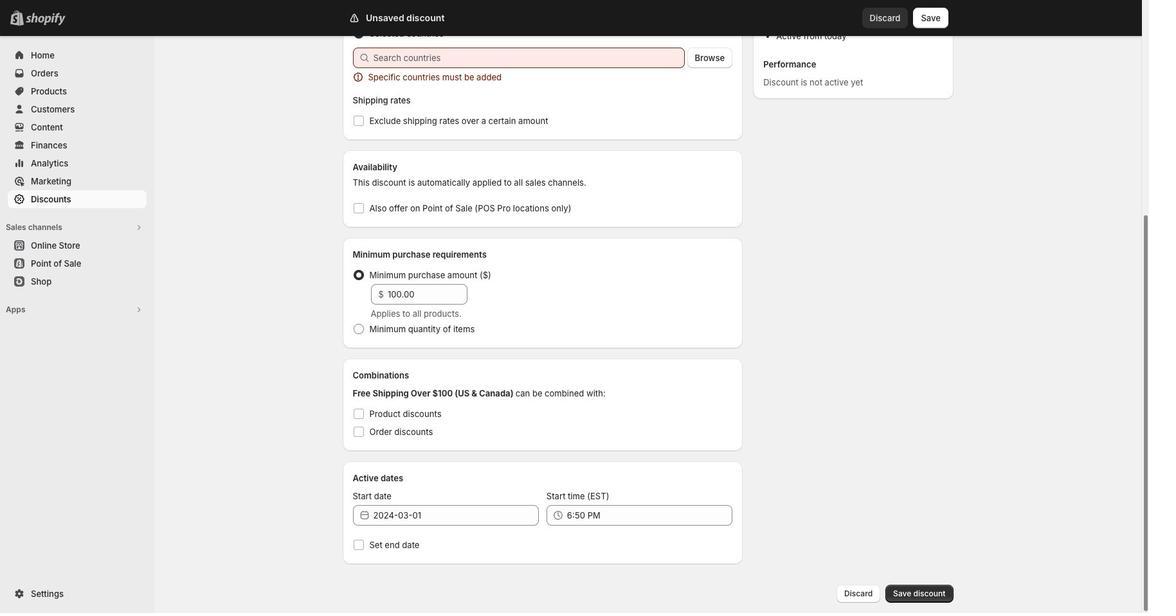 Task type: describe. For each thing, give the bounding box(es) containing it.
YYYY-MM-DD text field
[[373, 505, 539, 526]]

Search countries text field
[[373, 48, 685, 68]]

0.00 text field
[[388, 284, 467, 305]]



Task type: vqa. For each thing, say whether or not it's contained in the screenshot.
0.00 text field
yes



Task type: locate. For each thing, give the bounding box(es) containing it.
Enter time text field
[[567, 505, 733, 526]]

shopify image
[[26, 13, 66, 26]]



